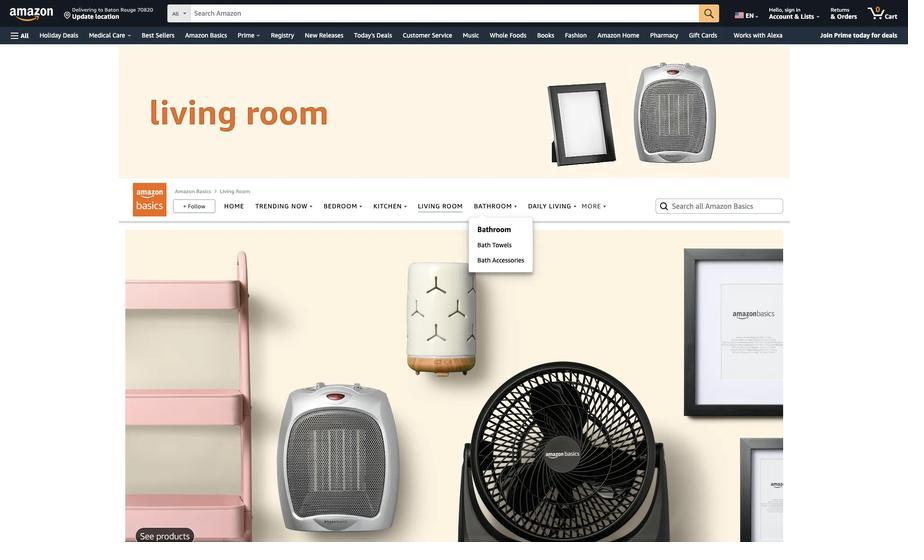 Task type: vqa. For each thing, say whether or not it's contained in the screenshot.
bottom popover Icon
no



Task type: locate. For each thing, give the bounding box(es) containing it.
2 prime from the left
[[835, 31, 852, 39]]

with
[[754, 31, 766, 39]]

prime right join
[[835, 31, 852, 39]]

amazon home
[[598, 31, 640, 39]]

deals
[[63, 31, 78, 39], [377, 31, 392, 39]]

Search Amazon text field
[[191, 5, 700, 22]]

amazon
[[185, 31, 209, 39], [598, 31, 621, 39], [175, 188, 195, 195]]

1 horizontal spatial &
[[831, 13, 836, 20]]

en
[[746, 12, 755, 19]]

best sellers link
[[137, 29, 180, 42]]

whole foods
[[490, 31, 527, 39]]

None submit
[[700, 4, 720, 22]]

prime left registry
[[238, 31, 255, 39]]

1 vertical spatial amazon basics
[[175, 188, 211, 195]]

books
[[538, 31, 555, 39]]

none submit inside all "search field"
[[700, 4, 720, 22]]

amazon basics link
[[180, 29, 233, 42], [175, 188, 211, 195]]

1 & from the left
[[795, 13, 800, 20]]

& inside returns & orders
[[831, 13, 836, 20]]

fashion link
[[560, 29, 593, 42]]

basics inside navigation navigation
[[210, 31, 227, 39]]

70820
[[137, 6, 153, 13]]

all down amazon image
[[21, 32, 29, 39]]

deals right today's
[[377, 31, 392, 39]]

service
[[432, 31, 453, 39]]

today's deals
[[354, 31, 392, 39]]

amazon home link
[[593, 29, 645, 42]]

+ follow
[[183, 203, 206, 210]]

music
[[463, 31, 479, 39]]

best sellers
[[142, 31, 175, 39]]

search image
[[659, 201, 670, 212]]

all inside button
[[21, 32, 29, 39]]

customer
[[403, 31, 431, 39]]

basics left prime link
[[210, 31, 227, 39]]

gift cards
[[690, 31, 718, 39]]

deals right holiday
[[63, 31, 78, 39]]

amazon basics link right "sellers"
[[180, 29, 233, 42]]

& for returns
[[831, 13, 836, 20]]

delivering to baton rouge 70820 update location
[[72, 6, 153, 20]]

0 vertical spatial amazon basics
[[185, 31, 227, 39]]

1 vertical spatial all
[[21, 32, 29, 39]]

prime
[[238, 31, 255, 39], [835, 31, 852, 39]]

returns & orders
[[831, 6, 858, 20]]

account & lists
[[770, 13, 815, 20]]

gift cards link
[[684, 29, 729, 42]]

amazon basics inside navigation navigation
[[185, 31, 227, 39]]

& left lists
[[795, 13, 800, 20]]

0 horizontal spatial &
[[795, 13, 800, 20]]

works with alexa
[[734, 31, 783, 39]]

amazon left home
[[598, 31, 621, 39]]

&
[[795, 13, 800, 20], [831, 13, 836, 20]]

& left orders
[[831, 13, 836, 20]]

0 horizontal spatial prime
[[238, 31, 255, 39]]

1 horizontal spatial all
[[172, 10, 179, 17]]

living room link
[[220, 188, 250, 195]]

& for account
[[795, 13, 800, 20]]

2 deals from the left
[[377, 31, 392, 39]]

0 horizontal spatial deals
[[63, 31, 78, 39]]

delivering
[[72, 6, 97, 13]]

amazon basics link up + follow button
[[175, 188, 211, 195]]

holiday deals link
[[34, 29, 84, 42]]

follow
[[188, 203, 206, 210]]

orders
[[838, 13, 858, 20]]

deals
[[883, 31, 898, 39]]

whole
[[490, 31, 508, 39]]

2 & from the left
[[831, 13, 836, 20]]

hello,
[[770, 6, 784, 13]]

medical
[[89, 31, 111, 39]]

new releases
[[305, 31, 344, 39]]

amazon basics up + follow button
[[175, 188, 211, 195]]

prime inside prime link
[[238, 31, 255, 39]]

amazon basics
[[185, 31, 227, 39], [175, 188, 211, 195]]

gift
[[690, 31, 700, 39]]

alexa
[[768, 31, 783, 39]]

baton
[[105, 6, 119, 13]]

amazon basics right "sellers"
[[185, 31, 227, 39]]

1 prime from the left
[[238, 31, 255, 39]]

1 vertical spatial basics
[[196, 188, 211, 195]]

1 deals from the left
[[63, 31, 78, 39]]

0 horizontal spatial all
[[21, 32, 29, 39]]

books link
[[532, 29, 560, 42]]

amazon right "sellers"
[[185, 31, 209, 39]]

basics
[[210, 31, 227, 39], [196, 188, 211, 195]]

registry link
[[266, 29, 300, 42]]

0 vertical spatial basics
[[210, 31, 227, 39]]

all button
[[7, 27, 33, 44]]

prime inside join prime today for deals link
[[835, 31, 852, 39]]

to
[[98, 6, 103, 13]]

1 horizontal spatial prime
[[835, 31, 852, 39]]

all up "sellers"
[[172, 10, 179, 17]]

cart
[[886, 13, 898, 20]]

basics up follow
[[196, 188, 211, 195]]

All search field
[[168, 4, 720, 23]]

1 horizontal spatial deals
[[377, 31, 392, 39]]

0 vertical spatial all
[[172, 10, 179, 17]]

living room
[[220, 188, 250, 195]]

all
[[172, 10, 179, 17], [21, 32, 29, 39]]

all inside "search field"
[[172, 10, 179, 17]]



Task type: describe. For each thing, give the bounding box(es) containing it.
en link
[[730, 2, 763, 25]]

join prime today for deals link
[[817, 30, 902, 41]]

1 vertical spatial amazon basics link
[[175, 188, 211, 195]]

pharmacy link
[[645, 29, 684, 42]]

music link
[[458, 29, 485, 42]]

for
[[872, 31, 881, 39]]

fashion
[[566, 31, 587, 39]]

returns
[[831, 6, 850, 13]]

account
[[770, 13, 794, 20]]

best
[[142, 31, 154, 39]]

sign
[[785, 6, 795, 13]]

new releases link
[[300, 29, 349, 42]]

medical care link
[[84, 29, 137, 42]]

amazon for amazon home link in the right of the page
[[598, 31, 621, 39]]

holiday
[[40, 31, 61, 39]]

today's
[[354, 31, 375, 39]]

lists
[[802, 13, 815, 20]]

today
[[854, 31, 871, 39]]

navigation navigation
[[0, 0, 909, 44]]

+ follow button
[[174, 200, 215, 213]]

prime link
[[233, 29, 266, 42]]

rouge
[[121, 6, 136, 13]]

new
[[305, 31, 318, 39]]

hello, sign in
[[770, 6, 801, 13]]

update
[[72, 13, 94, 20]]

care
[[113, 31, 125, 39]]

amazon up +
[[175, 188, 195, 195]]

today's deals link
[[349, 29, 398, 42]]

customer service
[[403, 31, 453, 39]]

holiday deals
[[40, 31, 78, 39]]

whole foods link
[[485, 29, 532, 42]]

amazon image
[[10, 8, 53, 22]]

medical care
[[89, 31, 125, 39]]

0
[[877, 5, 881, 14]]

living
[[220, 188, 235, 195]]

deals for today's deals
[[377, 31, 392, 39]]

customer service link
[[398, 29, 458, 42]]

pharmacy
[[651, 31, 679, 39]]

foods
[[510, 31, 527, 39]]

works
[[734, 31, 752, 39]]

room
[[236, 188, 250, 195]]

home
[[623, 31, 640, 39]]

registry
[[271, 31, 294, 39]]

sellers
[[156, 31, 175, 39]]

amazon for the top amazon basics link
[[185, 31, 209, 39]]

releases
[[319, 31, 344, 39]]

0 vertical spatial amazon basics link
[[180, 29, 233, 42]]

+
[[183, 203, 187, 210]]

works with alexa link
[[729, 29, 789, 42]]

Search all Amazon Basics search field
[[673, 199, 769, 214]]

join prime today for deals
[[821, 31, 898, 39]]

in
[[797, 6, 801, 13]]

cards
[[702, 31, 718, 39]]

amazon basics logo image
[[133, 183, 167, 217]]

deals for holiday deals
[[63, 31, 78, 39]]

join
[[821, 31, 833, 39]]

location
[[95, 13, 119, 20]]



